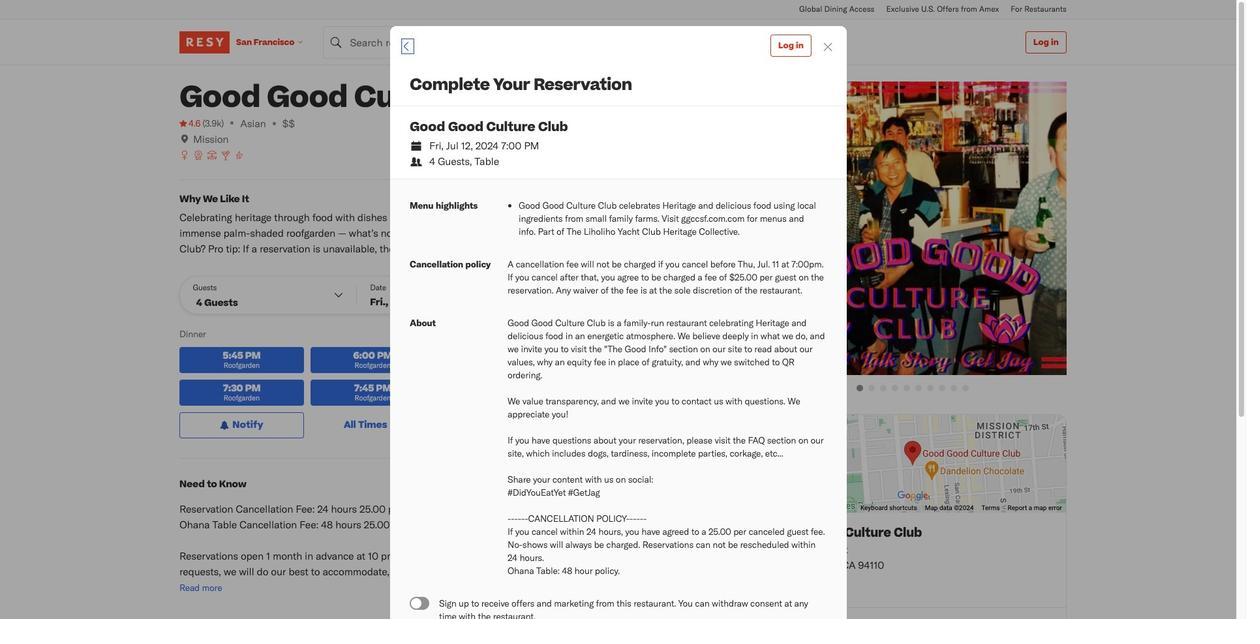 Task type: vqa. For each thing, say whether or not it's contained in the screenshot.
Field
no



Task type: describe. For each thing, give the bounding box(es) containing it.
book with resy element
[[390, 26, 847, 619]]

climbing image
[[234, 150, 245, 161]]

4.6 out of 5 stars image
[[179, 117, 200, 130]]



